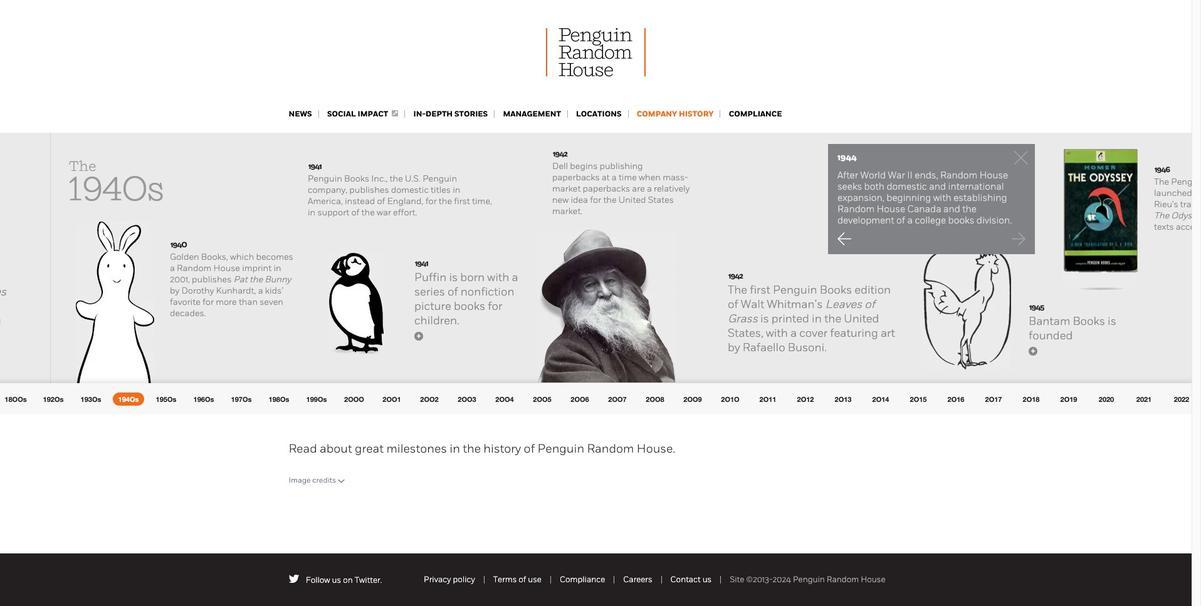 Task type: locate. For each thing, give the bounding box(es) containing it.
and inside 1944 after world war ii ends, random house seeks both domestic and international expansion, beginning with establishing random house canada +
[[881, 190, 896, 201]]

1942 up walt
[[729, 272, 743, 282]]

192os
[[43, 396, 64, 404]]

1944 for 1944 after world war ii ends, random house seeks both domestic and international expansion, beginning with establishing random house canada +
[[842, 156, 857, 166]]

0 vertical spatial +
[[843, 238, 847, 247]]

+ down development in the right of the page
[[843, 238, 847, 247]]

1942 up dell
[[553, 149, 567, 159]]

leaves
[[826, 298, 862, 312]]

2 vertical spatial books
[[1073, 315, 1105, 329]]

walt
[[741, 298, 765, 312]]

of up grass
[[728, 298, 739, 312]]

1 vertical spatial +
[[417, 332, 421, 340]]

with inside after world war ii ends, random house seeks both domestic and international expansion, beginning with establishing random house canada and the development of a college books division.
[[933, 192, 952, 203]]

the down titles
[[439, 196, 452, 207]]

printed
[[772, 312, 810, 326]]

us
[[703, 576, 712, 585], [332, 576, 341, 586]]

+ down children.
[[417, 332, 421, 340]]

in inside is printed in the united states, with a cover featuring art by rafaello busoni.
[[812, 312, 822, 326]]

0 horizontal spatial publishes
[[192, 275, 232, 285]]

0 vertical spatial 1941
[[309, 162, 322, 172]]

0 vertical spatial compliance
[[729, 109, 782, 119]]

both
[[931, 179, 950, 189], [864, 181, 885, 192]]

both inside after world war ii ends, random house seeks both domestic and international expansion, beginning with establishing random house canada and the development of a college books division.
[[864, 181, 885, 192]]

0 horizontal spatial seeks
[[838, 181, 862, 192]]

a down "printed"
[[791, 327, 797, 340]]

2oo5
[[533, 396, 552, 404]]

and up the college
[[929, 181, 946, 192]]

history
[[679, 109, 714, 119], [484, 442, 521, 456]]

seeks inside 1944 after world war ii ends, random house seeks both domestic and international expansion, beginning with establishing random house canada +
[[906, 179, 929, 189]]

puffin
[[414, 271, 447, 285]]

terms of use
[[493, 576, 542, 585]]

site
[[730, 576, 744, 585]]

publishes up instead
[[349, 185, 389, 196]]

imprint
[[242, 263, 272, 274]]

of right series
[[448, 285, 458, 299]]

war inside after world war ii ends, random house seeks both domestic and international expansion, beginning with establishing random house canada and the development of a college books division.
[[888, 170, 905, 181]]

a inside is printed in the united states, with a cover featuring art by rafaello busoni.
[[791, 327, 797, 340]]

1 horizontal spatial domestic
[[841, 190, 879, 201]]

1 vertical spatial books
[[454, 300, 485, 314]]

1 war from the top
[[888, 167, 904, 178]]

1 vertical spatial compliance link
[[560, 576, 605, 585]]

seeks up development in the right of the page
[[838, 181, 862, 192]]

1 horizontal spatial by
[[728, 341, 740, 355]]

america,
[[308, 196, 343, 207]]

0 vertical spatial books
[[344, 174, 369, 184]]

whitman's
[[767, 298, 823, 312]]

mass-
[[663, 172, 688, 183]]

2o19
[[1061, 396, 1078, 404]]

0 horizontal spatial both
[[864, 181, 885, 192]]

establishing
[[954, 192, 1007, 203], [841, 213, 891, 223]]

1 horizontal spatial history
[[679, 109, 714, 119]]

time
[[619, 172, 637, 183]]

1941 up company,
[[309, 162, 322, 172]]

after inside after world war ii ends, random house seeks both domestic and international expansion, beginning with establishing random house canada and the development of a college books division.
[[838, 170, 858, 181]]

1 vertical spatial publishes
[[192, 275, 232, 285]]

ii inside 1944 after world war ii ends, random house seeks both domestic and international expansion, beginning with establishing random house canada +
[[906, 167, 911, 178]]

0 vertical spatial united
[[619, 195, 646, 206]]

1 vertical spatial 1942
[[729, 272, 743, 282]]

kids'
[[265, 286, 284, 297]]

domestic up development in the right of the page
[[841, 190, 879, 201]]

0 horizontal spatial us
[[332, 576, 341, 586]]

1 horizontal spatial united
[[844, 312, 879, 326]]

the
[[390, 174, 403, 184], [603, 195, 617, 206], [439, 196, 452, 207], [963, 203, 977, 215], [362, 208, 375, 218], [250, 275, 263, 285], [825, 312, 842, 326], [463, 442, 481, 456]]

paperbacks down at
[[583, 184, 630, 194]]

1 vertical spatial history
[[484, 442, 521, 456]]

1944
[[838, 153, 857, 163], [842, 156, 857, 166]]

2o18
[[1023, 396, 1040, 404]]

paperbacks
[[552, 172, 600, 183], [583, 184, 630, 194]]

establishing inside 1944 after world war ii ends, random house seeks both domestic and international expansion, beginning with establishing random house canada +
[[841, 213, 891, 223]]

1 vertical spatial paperbacks
[[583, 184, 630, 194]]

international up division. at the right of the page
[[948, 181, 1004, 192]]

0 vertical spatial books
[[948, 215, 975, 226]]

of down instead
[[351, 208, 360, 218]]

0 horizontal spatial +
[[417, 332, 421, 340]]

1 horizontal spatial books
[[948, 215, 975, 226]]

cover
[[800, 327, 828, 340]]

a up 2001,
[[170, 263, 175, 274]]

domestic inside 1941 penguin books inc., the u.s. penguin company, publishes domestic titles in america, instead of england, for the first time, in support of the war effort.
[[391, 185, 429, 196]]

1 horizontal spatial is
[[761, 312, 769, 326]]

1 horizontal spatial both
[[931, 179, 950, 189]]

market
[[552, 184, 581, 194]]

war inside 1944 after world war ii ends, random house seeks both domestic and international expansion, beginning with establishing random house canada +
[[888, 167, 904, 178]]

books left inc.,
[[344, 174, 369, 184]]

us right the contact
[[703, 576, 712, 585]]

the inside after world war ii ends, random house seeks both domestic and international expansion, beginning with establishing random house canada and the development of a college books division.
[[963, 203, 977, 215]]

penguin up titles
[[423, 174, 457, 184]]

the right the college
[[963, 203, 977, 215]]

0 vertical spatial paperbacks
[[552, 172, 600, 183]]

1941 inside 1941 puffin is born with a series of nonfiction picture books for children. +
[[415, 259, 428, 269]]

first left time,
[[454, 196, 470, 207]]

in
[[453, 185, 461, 196], [308, 208, 316, 218], [274, 263, 281, 274], [812, 312, 822, 326], [450, 442, 460, 456]]

ii
[[906, 167, 911, 178], [908, 170, 913, 181]]

penguin up odysse
[[1172, 177, 1201, 187]]

2021
[[1137, 396, 1152, 404]]

0 horizontal spatial history
[[484, 442, 521, 456]]

books inside 1941 penguin books inc., the u.s. penguin company, publishes domestic titles in america, instead of england, for the first time, in support of the war effort.
[[344, 174, 369, 184]]

2 horizontal spatial is
[[1108, 315, 1117, 329]]

seeks up the college
[[906, 179, 929, 189]]

0 vertical spatial compliance link
[[729, 109, 782, 119]]

domestic inside after world war ii ends, random house seeks both domestic and international expansion, beginning with establishing random house canada and the development of a college books division.
[[887, 181, 927, 192]]

instead
[[345, 196, 375, 207]]

0 vertical spatial canada
[[908, 203, 942, 215]]

follow us on twitter.
[[306, 576, 382, 586]]

1 horizontal spatial canada
[[908, 203, 942, 215]]

1 horizontal spatial +
[[843, 238, 847, 247]]

united up the featuring
[[844, 312, 879, 326]]

1941
[[309, 162, 322, 172], [415, 259, 428, 269]]

the inside "the 194os"
[[69, 158, 96, 175]]

2 beginning from the top
[[887, 201, 928, 212]]

art
[[881, 327, 895, 340]]

domestic for ends,
[[887, 181, 927, 192]]

195os
[[156, 396, 176, 404]]

international inside after world war ii ends, random house seeks both domestic and international expansion, beginning with establishing random house canada and the development of a college books division.
[[948, 181, 1004, 192]]

0 horizontal spatial by
[[170, 286, 179, 297]]

publishes inside 1941 penguin books inc., the u.s. penguin company, publishes domestic titles in america, instead of england, for the first time, in support of the war effort.
[[349, 185, 389, 196]]

featuring
[[830, 327, 878, 340]]

ends,
[[913, 167, 935, 178], [915, 170, 938, 181]]

1942 inside "1942 dell begins publishing paperbacks at a time when mass- market paperbacks are a relatively new idea for the united states market."
[[553, 149, 567, 159]]

0 vertical spatial 1942
[[553, 149, 567, 159]]

2oo8
[[646, 396, 664, 404]]

the down instead
[[362, 208, 375, 218]]

social impact
[[327, 109, 388, 119]]

a left kids'
[[258, 286, 263, 297]]

books right the college
[[948, 215, 975, 226]]

expansion, inside 1944 after world war ii ends, random house seeks both domestic and international expansion, beginning with establishing random house canada +
[[841, 201, 885, 212]]

first up walt
[[750, 283, 771, 297]]

pat the bunny by dorothy kunhardt, a kids' favorite for more than seven decades.
[[170, 275, 291, 319]]

history down 2oo4
[[484, 442, 521, 456]]

follow us on twitter. link
[[306, 576, 382, 586]]

1 horizontal spatial 1942
[[729, 272, 743, 282]]

2 war from the top
[[888, 170, 905, 181]]

+
[[843, 238, 847, 247], [417, 332, 421, 340], [1031, 347, 1036, 356]]

0 vertical spatial publishes
[[349, 185, 389, 196]]

by down the "states," on the bottom right of page
[[728, 341, 740, 355]]

2 vertical spatial +
[[1031, 347, 1036, 356]]

canada
[[908, 203, 942, 215], [841, 224, 873, 235]]

0 horizontal spatial first
[[454, 196, 470, 207]]

1 horizontal spatial compliance
[[729, 109, 782, 119]]

site ©2013-2024 penguin random house
[[730, 576, 886, 585]]

1 vertical spatial establishing
[[841, 213, 891, 223]]

of down edition
[[865, 298, 875, 312]]

1 horizontal spatial seeks
[[906, 179, 929, 189]]

1 vertical spatial first
[[750, 283, 771, 297]]

is right bantam
[[1108, 315, 1117, 329]]

both up development in the right of the page
[[864, 181, 885, 192]]

privacy
[[424, 576, 451, 585]]

us left on
[[332, 576, 341, 586]]

rafaello
[[743, 341, 785, 355]]

0 horizontal spatial establishing
[[841, 213, 891, 223]]

books up the leaves
[[820, 283, 852, 297]]

seeks
[[906, 179, 929, 189], [838, 181, 862, 192]]

2 horizontal spatial +
[[1031, 347, 1036, 356]]

a left the college
[[908, 215, 913, 226]]

with inside 1941 puffin is born with a series of nonfiction picture books for children. +
[[487, 271, 509, 285]]

for inside 1941 penguin books inc., the u.s. penguin company, publishes domestic titles in america, instead of england, for the first time, in support of the war effort.
[[426, 196, 437, 207]]

0 vertical spatial first
[[454, 196, 470, 207]]

publishing
[[600, 161, 643, 172]]

war
[[377, 208, 391, 218]]

and up development in the right of the page
[[881, 190, 896, 201]]

expansion,
[[838, 192, 885, 203], [841, 201, 885, 212]]

establishing inside after world war ii ends, random house seeks both domestic and international expansion, beginning with establishing random house canada and the development of a college books division.
[[954, 192, 1007, 203]]

decades.
[[170, 309, 206, 319]]

random
[[941, 170, 978, 181], [841, 179, 876, 189], [838, 203, 875, 215], [893, 213, 927, 223], [177, 263, 212, 274], [587, 442, 634, 456], [827, 576, 859, 585]]

+ down founded
[[1031, 347, 1036, 356]]

both up the college
[[931, 179, 950, 189]]

us for contact
[[703, 576, 712, 585]]

books down nonfiction
[[454, 300, 485, 314]]

a inside 194o golden books, which becomes a random house imprint in 2001, publishes
[[170, 263, 175, 274]]

1 vertical spatial 1941
[[415, 259, 428, 269]]

books
[[344, 174, 369, 184], [820, 283, 852, 297], [1073, 315, 1105, 329]]

1944 after world war ii ends, random house seeks both domestic and international expansion, beginning with establishing random house canada +
[[841, 156, 956, 247]]

penguin inside 1946 the penguin the odysse
[[1172, 177, 1201, 187]]

for down titles
[[426, 196, 437, 207]]

penguin
[[308, 174, 342, 184], [423, 174, 457, 184], [1172, 177, 1201, 187], [773, 283, 817, 297], [538, 442, 584, 456], [793, 576, 825, 585]]

united down are
[[619, 195, 646, 206]]

0 horizontal spatial books
[[344, 174, 369, 184]]

1 horizontal spatial publishes
[[349, 185, 389, 196]]

are
[[632, 184, 645, 194]]

international inside 1944 after world war ii ends, random house seeks both domestic and international expansion, beginning with establishing random house canada +
[[898, 190, 950, 201]]

1 horizontal spatial us
[[703, 576, 712, 585]]

0 horizontal spatial domestic
[[391, 185, 429, 196]]

a up nonfiction
[[512, 271, 518, 285]]

by
[[170, 286, 179, 297], [728, 341, 740, 355]]

paperbacks down begins
[[552, 172, 600, 183]]

2oo3
[[458, 396, 476, 404]]

ends, inside after world war ii ends, random house seeks both domestic and international expansion, beginning with establishing random house canada and the development of a college books division.
[[915, 170, 938, 181]]

0 vertical spatial by
[[170, 286, 179, 297]]

1 vertical spatial united
[[844, 312, 879, 326]]

0 horizontal spatial 1941
[[309, 162, 322, 172]]

effort.
[[393, 208, 417, 218]]

1941 up the puffin
[[415, 259, 428, 269]]

domestic down u.s.
[[391, 185, 429, 196]]

more
[[216, 297, 237, 308]]

a right at
[[612, 172, 617, 183]]

1 vertical spatial by
[[728, 341, 740, 355]]

after world war ii ends, random house seeks both domestic and international expansion, beginning with establishing random house canada and the development of a college books division.
[[838, 170, 1012, 226]]

0 horizontal spatial books
[[454, 300, 485, 314]]

+ inside 1945 bantam books is founded +
[[1031, 347, 1036, 356]]

domestic up the college
[[887, 181, 927, 192]]

books
[[948, 215, 975, 226], [454, 300, 485, 314]]

0 vertical spatial establishing
[[954, 192, 1007, 203]]

the down at
[[603, 195, 617, 206]]

0 horizontal spatial is
[[449, 271, 458, 285]]

is left "born"
[[449, 271, 458, 285]]

0 horizontal spatial 1942
[[553, 149, 567, 159]]

2 horizontal spatial domestic
[[887, 181, 927, 192]]

privacy policy link
[[424, 576, 475, 585]]

social impact link
[[327, 109, 398, 119]]

publishes up dorothy
[[192, 275, 232, 285]]

2o15
[[910, 396, 927, 404]]

is inside is printed in the united states, with a cover featuring art by rafaello busoni.
[[761, 312, 769, 326]]

in up cover
[[812, 312, 822, 326]]

golden
[[170, 252, 199, 263]]

1 beginning from the top
[[887, 192, 931, 203]]

1 horizontal spatial books
[[820, 283, 852, 297]]

books right bantam
[[1073, 315, 1105, 329]]

2 horizontal spatial books
[[1073, 315, 1105, 329]]

1941 for penguin
[[309, 162, 322, 172]]

0 horizontal spatial compliance
[[560, 576, 605, 585]]

1 vertical spatial books
[[820, 283, 852, 297]]

books inside 1945 bantam books is founded +
[[1073, 315, 1105, 329]]

198os
[[269, 396, 289, 404]]

1941 for puffin
[[415, 259, 428, 269]]

great
[[355, 442, 384, 456]]

relatively
[[654, 184, 690, 194]]

is inside 1945 bantam books is founded +
[[1108, 315, 1117, 329]]

1944 inside 1944 after world war ii ends, random house seeks both domestic and international expansion, beginning with establishing random house canada +
[[842, 156, 857, 166]]

by down 2001,
[[170, 286, 179, 297]]

the down the leaves
[[825, 312, 842, 326]]

international up the college
[[898, 190, 950, 201]]

in up bunny at left top
[[274, 263, 281, 274]]

2024
[[773, 576, 791, 585]]

first inside 1941 penguin books inc., the u.s. penguin company, publishes domestic titles in america, instead of england, for the first time, in support of the war effort.
[[454, 196, 470, 207]]

in-depth stories link
[[414, 109, 488, 119]]

leaves of grass
[[728, 298, 875, 326]]

for down dorothy
[[203, 297, 214, 308]]

history right company
[[679, 109, 714, 119]]

1 horizontal spatial establishing
[[954, 192, 1007, 203]]

of left the college
[[897, 215, 906, 226]]

for right idea
[[590, 195, 601, 206]]

dorothy
[[181, 286, 214, 297]]

for down nonfiction
[[488, 300, 502, 314]]

1942
[[553, 149, 567, 159], [729, 272, 743, 282]]

seven
[[260, 297, 283, 308]]

1941 inside 1941 penguin books inc., the u.s. penguin company, publishes domestic titles in america, instead of england, for the first time, in support of the war effort.
[[309, 162, 322, 172]]

0 horizontal spatial compliance link
[[560, 576, 605, 585]]

the down imprint
[[250, 275, 263, 285]]

1 horizontal spatial first
[[750, 283, 771, 297]]

of
[[377, 196, 385, 207], [351, 208, 360, 218], [897, 215, 906, 226], [448, 285, 458, 299], [728, 298, 739, 312], [865, 298, 875, 312], [524, 442, 535, 456], [519, 576, 526, 585]]

penguin up whitman's
[[773, 283, 817, 297]]

in down america, at left top
[[308, 208, 316, 218]]

0 horizontal spatial canada
[[841, 224, 873, 235]]

a inside pat the bunny by dorothy kunhardt, a kids' favorite for more than seven decades.
[[258, 286, 263, 297]]

penguin down 2oo5
[[538, 442, 584, 456]]

is down walt
[[761, 312, 769, 326]]

policy
[[453, 576, 475, 585]]

0 horizontal spatial united
[[619, 195, 646, 206]]

titles
[[431, 185, 451, 196]]

+ inside 1944 after world war ii ends, random house seeks both domestic and international expansion, beginning with establishing random house canada +
[[843, 238, 847, 247]]

1 vertical spatial canada
[[841, 224, 873, 235]]

1 horizontal spatial 1941
[[415, 259, 428, 269]]

0 vertical spatial 194os
[[68, 169, 164, 209]]



Task type: vqa. For each thing, say whether or not it's contained in the screenshot.
In-Depth Stories
yes



Task type: describe. For each thing, give the bounding box(es) containing it.
bunny
[[265, 275, 291, 285]]

picture
[[414, 300, 451, 314]]

new
[[552, 195, 569, 206]]

united inside is printed in the united states, with a cover featuring art by rafaello busoni.
[[844, 312, 879, 326]]

197os
[[231, 396, 252, 404]]

194o
[[171, 240, 187, 250]]

house inside 194o golden books, which becomes a random house imprint in 2001, publishes
[[214, 263, 240, 274]]

1 horizontal spatial compliance link
[[729, 109, 782, 119]]

2o1o
[[721, 396, 740, 404]]

2o12
[[797, 396, 814, 404]]

the down the 2oo3
[[463, 442, 481, 456]]

of down 2oo5
[[524, 442, 535, 456]]

a inside 1941 puffin is born with a series of nonfiction picture books for children. +
[[512, 271, 518, 285]]

199os
[[306, 396, 327, 404]]

random inside 194o golden books, which becomes a random house imprint in 2001, publishes
[[177, 263, 212, 274]]

and left division. at the right of the page
[[944, 203, 961, 215]]

books,
[[201, 252, 228, 263]]

1941 penguin books inc., the u.s. penguin company, publishes domestic titles in america, instead of england, for the first time, in support of the war effort.
[[308, 162, 492, 218]]

locations link
[[576, 109, 622, 119]]

2o17
[[985, 396, 1002, 404]]

2oo1
[[383, 396, 401, 404]]

of inside 1941 puffin is born with a series of nonfiction picture books for children. +
[[448, 285, 458, 299]]

depth
[[426, 109, 453, 119]]

193os
[[81, 396, 101, 404]]

expansion, inside after world war ii ends, random house seeks both domestic and international expansion, beginning with establishing random house canada and the development of a college books division.
[[838, 192, 885, 203]]

2oo6
[[571, 396, 589, 404]]

series
[[414, 285, 445, 299]]

contact
[[671, 576, 701, 585]]

194o golden books, which becomes a random house imprint in 2001, publishes
[[170, 240, 293, 285]]

©2013-
[[746, 576, 773, 585]]

1946 the penguin the odysse
[[1154, 165, 1201, 221]]

in right milestones
[[450, 442, 460, 456]]

division.
[[977, 215, 1012, 226]]

2oo4
[[496, 396, 514, 404]]

beginning inside 1944 after world war ii ends, random house seeks both domestic and international expansion, beginning with establishing random house canada +
[[887, 201, 928, 212]]

is inside 1941 puffin is born with a series of nonfiction picture books for children. +
[[449, 271, 458, 285]]

2o11
[[760, 396, 777, 404]]

dell
[[552, 161, 568, 172]]

read
[[289, 442, 317, 456]]

2o13
[[835, 396, 852, 404]]

careers
[[623, 576, 652, 585]]

company,
[[308, 185, 347, 196]]

terms
[[493, 576, 517, 585]]

of inside the first penguin books edition of walt whitman's
[[728, 298, 739, 312]]

books for bantam
[[1073, 315, 1105, 329]]

a right are
[[647, 184, 652, 194]]

which
[[230, 252, 254, 263]]

image credits
[[289, 477, 336, 485]]

with inside is printed in the united states, with a cover featuring art by rafaello busoni.
[[766, 327, 788, 340]]

children.
[[414, 314, 460, 328]]

in-
[[414, 109, 426, 119]]

0 vertical spatial history
[[679, 109, 714, 119]]

house.
[[637, 442, 676, 456]]

18oos
[[5, 396, 27, 404]]

in inside 194o golden books, which becomes a random house imprint in 2001, publishes
[[274, 263, 281, 274]]

books for penguin
[[344, 174, 369, 184]]

the left u.s.
[[390, 174, 403, 184]]

in-depth stories
[[414, 109, 488, 119]]

inc.,
[[371, 174, 388, 184]]

1 vertical spatial compliance
[[560, 576, 605, 585]]

publishes inside 194o golden books, which becomes a random house imprint in 2001, publishes
[[192, 275, 232, 285]]

penguin right 2024
[[793, 576, 825, 585]]

penguin random house image
[[546, 28, 646, 77]]

books inside after world war ii ends, random house seeks both domestic and international expansion, beginning with establishing random house canada and the development of a college books division.
[[948, 215, 975, 226]]

grass
[[728, 312, 758, 326]]

news link
[[289, 109, 312, 119]]

for inside 1941 puffin is born with a series of nonfiction picture books for children. +
[[488, 300, 502, 314]]

company history
[[637, 109, 714, 119]]

the inside pat the bunny by dorothy kunhardt, a kids' favorite for more than seven decades.
[[250, 275, 263, 285]]

news
[[289, 109, 312, 119]]

both inside 1944 after world war ii ends, random house seeks both domestic and international expansion, beginning with establishing random house canada +
[[931, 179, 950, 189]]

u.s.
[[405, 174, 421, 184]]

2oo9
[[684, 396, 702, 404]]

the inside is printed in the united states, with a cover featuring art by rafaello busoni.
[[825, 312, 842, 326]]

about
[[320, 442, 352, 456]]

milestones
[[387, 442, 447, 456]]

busoni.
[[788, 341, 827, 355]]

canada inside after world war ii ends, random house seeks both domestic and international expansion, beginning with establishing random house canada and the development of a college books division.
[[908, 203, 942, 215]]

us for follow
[[332, 576, 341, 586]]

states,
[[728, 327, 764, 340]]

ii inside after world war ii ends, random house seeks both domestic and international expansion, beginning with establishing random house canada and the development of a college books division.
[[908, 170, 913, 181]]

+ inside 1941 puffin is born with a series of nonfiction picture books for children. +
[[417, 332, 421, 340]]

social
[[327, 109, 356, 119]]

bantam
[[1029, 315, 1071, 329]]

states
[[648, 195, 674, 206]]

is printed in the united states, with a cover featuring art by rafaello busoni.
[[728, 312, 895, 355]]

196os
[[193, 396, 214, 404]]

edition
[[855, 283, 891, 297]]

management
[[503, 109, 561, 119]]

impact
[[358, 109, 388, 119]]

2oo7
[[608, 396, 627, 404]]

by inside is printed in the united states, with a cover featuring art by rafaello busoni.
[[728, 341, 740, 355]]

for inside pat the bunny by dorothy kunhardt, a kids' favorite for more than seven decades.
[[203, 297, 214, 308]]

penguin inside the first penguin books edition of walt whitman's
[[773, 283, 817, 297]]

kunhardt,
[[216, 286, 256, 297]]

1 vertical spatial 194os
[[118, 396, 139, 404]]

than
[[239, 297, 258, 308]]

1944 for 1944
[[838, 153, 857, 163]]

2ooo
[[344, 396, 364, 404]]

by inside pat the bunny by dorothy kunhardt, a kids' favorite for more than seven decades.
[[170, 286, 179, 297]]

penguin up company,
[[308, 174, 342, 184]]

books inside 1941 puffin is born with a series of nonfiction picture books for children. +
[[454, 300, 485, 314]]

twitter.
[[355, 576, 382, 586]]

for inside "1942 dell begins publishing paperbacks at a time when mass- market paperbacks are a relatively new idea for the united states market."
[[590, 195, 601, 206]]

founded
[[1029, 329, 1073, 343]]

beginning inside after world war ii ends, random house seeks both domestic and international expansion, beginning with establishing random house canada and the development of a college books division.
[[887, 192, 931, 203]]

after inside 1944 after world war ii ends, random house seeks both domestic and international expansion, beginning with establishing random house canada +
[[841, 167, 860, 178]]

company
[[637, 109, 677, 119]]

of left use on the bottom
[[519, 576, 526, 585]]

with inside 1944 after world war ii ends, random house seeks both domestic and international expansion, beginning with establishing random house canada +
[[930, 201, 947, 212]]

of inside after world war ii ends, random house seeks both domestic and international expansion, beginning with establishing random house canada and the development of a college books division.
[[897, 215, 906, 226]]

image
[[289, 477, 311, 485]]

when
[[639, 172, 661, 183]]

in right titles
[[453, 185, 461, 196]]

the inside the first penguin books edition of walt whitman's
[[728, 283, 747, 297]]

2oo2
[[420, 396, 439, 404]]

united inside "1942 dell begins publishing paperbacks at a time when mass- market paperbacks are a relatively new idea for the united states market."
[[619, 195, 646, 206]]

1942 for 1942 dell begins publishing paperbacks at a time when mass- market paperbacks are a relatively new idea for the united states market.
[[553, 149, 567, 159]]

world inside after world war ii ends, random house seeks both domestic and international expansion, beginning with establishing random house canada and the development of a college books division.
[[861, 170, 886, 181]]

begins
[[570, 161, 598, 172]]

books inside the first penguin books edition of walt whitman's
[[820, 283, 852, 297]]

first inside the first penguin books edition of walt whitman's
[[750, 283, 771, 297]]

2001,
[[170, 275, 190, 285]]

image credits link
[[289, 477, 345, 485]]

odysse
[[1172, 211, 1201, 221]]

1941 puffin is born with a series of nonfiction picture books for children. +
[[414, 259, 518, 340]]

contact us link
[[671, 576, 712, 585]]

canada inside 1944 after world war ii ends, random house seeks both domestic and international expansion, beginning with establishing random house canada +
[[841, 224, 873, 235]]

world inside 1944 after world war ii ends, random house seeks both domestic and international expansion, beginning with establishing random house canada +
[[862, 167, 886, 178]]

seeks inside after world war ii ends, random house seeks both domestic and international expansion, beginning with establishing random house canada and the development of a college books division.
[[838, 181, 862, 192]]

2020
[[1099, 396, 1114, 404]]

a inside after world war ii ends, random house seeks both domestic and international expansion, beginning with establishing random house canada and the development of a college books division.
[[908, 215, 913, 226]]

privacy policy
[[424, 576, 475, 585]]

of inside leaves of grass
[[865, 298, 875, 312]]

ends, inside 1944 after world war ii ends, random house seeks both domestic and international expansion, beginning with establishing random house canada +
[[913, 167, 935, 178]]

the 194os
[[68, 158, 164, 209]]

of up war
[[377, 196, 385, 207]]

at
[[602, 172, 610, 183]]

the inside "1942 dell begins publishing paperbacks at a time when mass- market paperbacks are a relatively new idea for the united states market."
[[603, 195, 617, 206]]

contact us
[[671, 576, 712, 585]]

1946
[[1155, 165, 1170, 175]]

domestic inside 1944 after world war ii ends, random house seeks both domestic and international expansion, beginning with establishing random house canada +
[[841, 190, 879, 201]]

1942 for 1942
[[729, 272, 743, 282]]

domestic for the
[[391, 185, 429, 196]]

credits
[[312, 477, 336, 485]]

locations
[[576, 109, 622, 119]]

management link
[[503, 109, 561, 119]]



